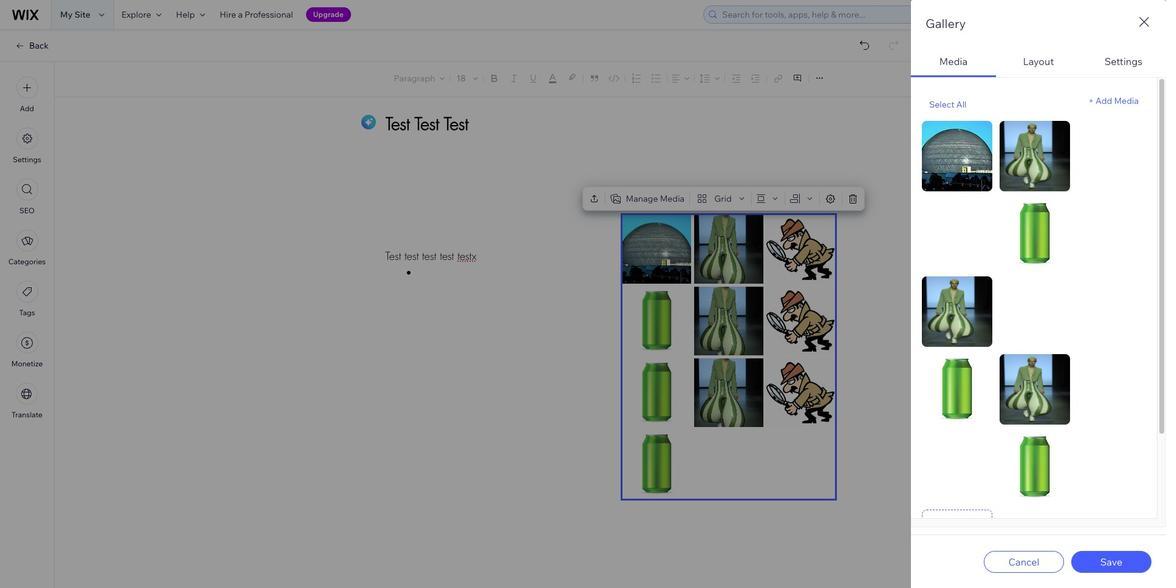 Task type: vqa. For each thing, say whether or not it's contained in the screenshot.
Sidebar element
no



Task type: locate. For each thing, give the bounding box(es) containing it.
cancel button
[[984, 551, 1064, 573]]

menu
[[0, 69, 54, 427], [926, 92, 1143, 117]]

Add a Catchy Title text field
[[386, 112, 822, 135]]

translate button
[[12, 383, 43, 419]]

add
[[1096, 95, 1113, 106], [20, 104, 34, 113]]

menu containing + add media
[[926, 92, 1143, 117]]

add button
[[16, 77, 38, 113]]

layout button
[[996, 47, 1081, 77]]

1 horizontal spatial settings
[[1105, 55, 1143, 67]]

settings up the notes button
[[1105, 55, 1143, 67]]

all
[[957, 99, 967, 110]]

select all
[[930, 99, 967, 110]]

test
[[405, 249, 419, 263], [422, 249, 437, 263], [440, 249, 454, 263]]

1 horizontal spatial media
[[940, 55, 968, 67]]

tags
[[19, 308, 35, 317]]

1 horizontal spatial test
[[422, 249, 437, 263]]

2 vertical spatial media
[[660, 193, 685, 204]]

monetize
[[11, 359, 43, 368]]

menu containing add
[[0, 69, 54, 427]]

add inside button
[[20, 104, 34, 113]]

0 horizontal spatial add
[[20, 104, 34, 113]]

help
[[176, 9, 195, 20]]

gallery item thumbnail image
[[922, 121, 993, 191], [1000, 121, 1071, 191], [1000, 199, 1071, 269], [922, 276, 993, 347], [1000, 276, 1071, 347], [922, 354, 993, 425], [1000, 354, 1071, 425], [1000, 432, 1071, 502]]

media down the notes button
[[1115, 95, 1139, 106]]

settings button up + add media
[[1081, 47, 1167, 77]]

settings button
[[1081, 47, 1167, 77], [13, 128, 41, 164]]

0 vertical spatial settings button
[[1081, 47, 1167, 77]]

manage media
[[626, 193, 685, 204]]

1 horizontal spatial add
[[1096, 95, 1113, 106]]

1 horizontal spatial menu
[[926, 92, 1143, 117]]

1 horizontal spatial settings button
[[1081, 47, 1167, 77]]

settings button up seo button
[[13, 128, 41, 164]]

media
[[940, 55, 968, 67], [1115, 95, 1139, 106], [660, 193, 685, 204]]

0 horizontal spatial media
[[660, 193, 685, 204]]

manage
[[626, 193, 658, 204]]

back
[[29, 40, 49, 51]]

upgrade button
[[306, 7, 351, 22]]

0 horizontal spatial settings button
[[13, 128, 41, 164]]

0 horizontal spatial settings
[[13, 155, 41, 164]]

2 horizontal spatial test
[[440, 249, 454, 263]]

2 horizontal spatial media
[[1115, 95, 1139, 106]]

Search for tools, apps, help & more... field
[[719, 6, 999, 23]]

site
[[75, 9, 90, 20]]

settings up seo button
[[13, 155, 41, 164]]

1 vertical spatial settings
[[13, 155, 41, 164]]

0 horizontal spatial test
[[405, 249, 419, 263]]

0 horizontal spatial menu
[[0, 69, 54, 427]]

gallery
[[926, 16, 966, 31]]

paragraph
[[394, 73, 435, 84]]

media right manage
[[660, 193, 685, 204]]

3 test from the left
[[440, 249, 454, 263]]

save
[[1101, 556, 1123, 568]]

0 vertical spatial settings
[[1105, 55, 1143, 67]]

tab list
[[911, 47, 1167, 580]]

explore
[[121, 9, 151, 20]]

settings
[[1105, 55, 1143, 67], [13, 155, 41, 164]]

0 vertical spatial media
[[940, 55, 968, 67]]

tab list containing media
[[911, 47, 1167, 580]]

notes button
[[1103, 71, 1152, 87]]

hire
[[220, 9, 236, 20]]

1 vertical spatial media
[[1115, 95, 1139, 106]]

gallery media management grid
[[919, 117, 1150, 580]]

professional
[[245, 9, 293, 20]]

1 vertical spatial settings button
[[13, 128, 41, 164]]

media down 'gallery'
[[940, 55, 968, 67]]

testx
[[458, 249, 477, 263]]



Task type: describe. For each thing, give the bounding box(es) containing it.
settings inside button
[[1105, 55, 1143, 67]]

upgrade
[[313, 10, 344, 19]]

cancel
[[1009, 556, 1040, 568]]

select all button
[[926, 92, 971, 117]]

grid button
[[693, 190, 749, 207]]

media tab panel
[[911, 77, 1167, 580]]

save button
[[1072, 551, 1152, 573]]

+ add media
[[1089, 95, 1139, 106]]

categories
[[8, 257, 46, 266]]

seo button
[[16, 179, 38, 215]]

grid
[[715, 193, 732, 204]]

settings button inside tab list
[[1081, 47, 1167, 77]]

translate
[[12, 410, 43, 419]]

my site
[[60, 9, 90, 20]]

manage media button
[[608, 190, 687, 207]]

test test test test testx
[[386, 249, 477, 263]]

help button
[[169, 0, 212, 29]]

paragraph button
[[392, 70, 447, 87]]

2 test from the left
[[422, 249, 437, 263]]

notes
[[1125, 74, 1148, 85]]

categories button
[[8, 230, 46, 266]]

test
[[386, 249, 401, 263]]

media button
[[911, 47, 996, 77]]

1 test from the left
[[405, 249, 419, 263]]

a
[[238, 9, 243, 20]]

media inside tab panel
[[1115, 95, 1139, 106]]

seo
[[19, 206, 35, 215]]

monetize button
[[11, 332, 43, 368]]

back button
[[15, 40, 49, 51]]

+
[[1089, 95, 1094, 106]]

add inside media tab panel
[[1096, 95, 1113, 106]]

tags button
[[16, 281, 38, 317]]

select
[[930, 99, 955, 110]]

menu inside media tab panel
[[926, 92, 1143, 117]]

layout
[[1023, 55, 1054, 67]]

my
[[60, 9, 73, 20]]

hire a professional
[[220, 9, 293, 20]]

hire a professional link
[[212, 0, 300, 29]]



